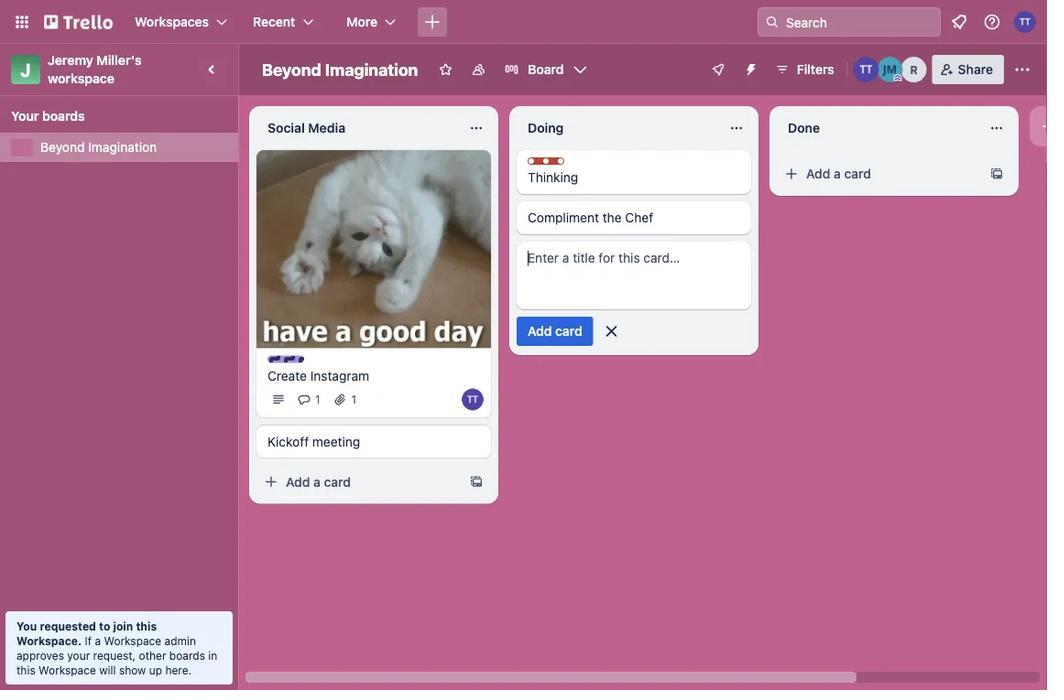 Task type: describe. For each thing, give the bounding box(es) containing it.
social
[[268, 120, 305, 136]]

add a card for social media
[[286, 475, 351, 490]]

filters
[[797, 62, 834, 77]]

1 vertical spatial beyond
[[40, 140, 85, 155]]

jeremy miller (jeremymiller198) image
[[877, 57, 903, 82]]

done
[[788, 120, 820, 136]]

show menu image
[[1013, 60, 1032, 79]]

recent button
[[242, 7, 325, 37]]

if a workspace admin approves your request, other boards in this workspace will show up here.
[[16, 635, 217, 677]]

thinking link
[[528, 169, 740, 187]]

color: purple, title: none image
[[268, 356, 304, 363]]

j
[[20, 59, 31, 80]]

0 vertical spatial terry turtle (terryturtle) image
[[1014, 11, 1036, 33]]

the
[[603, 210, 622, 225]]

boards inside if a workspace admin approves your request, other boards in this workspace will show up here.
[[169, 650, 205, 662]]

Social Media text field
[[257, 114, 458, 143]]

meeting
[[312, 434, 360, 449]]

this inside if a workspace admin approves your request, other boards in this workspace will show up here.
[[16, 664, 35, 677]]

Doing text field
[[517, 114, 718, 143]]

your
[[11, 109, 39, 124]]

back to home image
[[44, 7, 113, 37]]

rubyanndersson (rubyanndersson) image
[[901, 57, 927, 82]]

join
[[113, 620, 133, 633]]

thoughts thinking
[[528, 159, 597, 185]]

you requested to join this workspace.
[[16, 620, 157, 648]]

add a card for done
[[806, 166, 871, 181]]

add card
[[528, 324, 582, 339]]

request,
[[93, 650, 136, 662]]

compliment
[[528, 210, 599, 225]]

workspace navigation collapse icon image
[[200, 57, 225, 82]]

miller's
[[97, 53, 142, 68]]

filters button
[[769, 55, 840, 84]]

add inside button
[[528, 324, 552, 339]]

show
[[119, 664, 146, 677]]

create instagram link
[[268, 367, 480, 385]]

add a card button for social media
[[257, 468, 462, 497]]

board button
[[497, 55, 595, 84]]

compliment the chef link
[[528, 209, 740, 227]]

add card button
[[517, 317, 593, 346]]

card for done
[[844, 166, 871, 181]]

card for social media
[[324, 475, 351, 490]]

your boards with 1 items element
[[11, 105, 218, 127]]

r button
[[901, 57, 927, 82]]

Search field
[[780, 8, 940, 36]]

workspace visible image
[[471, 62, 486, 77]]

kickoff meeting
[[268, 434, 360, 449]]

kickoff
[[268, 434, 309, 449]]

to
[[99, 620, 110, 633]]

share
[[958, 62, 993, 77]]

this inside you requested to join this workspace.
[[136, 620, 157, 633]]

workspaces
[[135, 14, 209, 29]]

search image
[[765, 15, 780, 29]]

thinking
[[528, 170, 578, 185]]

primary element
[[0, 0, 1047, 44]]

you
[[16, 620, 37, 633]]

create
[[268, 368, 307, 383]]

cancel image
[[603, 323, 621, 341]]

Enter a title for this card… text field
[[517, 242, 751, 310]]

media
[[308, 120, 346, 136]]

here.
[[165, 664, 192, 677]]

color: bold red, title: "thoughts" element
[[528, 158, 597, 171]]

0 horizontal spatial imagination
[[88, 140, 157, 155]]

0 horizontal spatial workspace
[[39, 664, 96, 677]]

chef
[[625, 210, 653, 225]]

share button
[[932, 55, 1004, 84]]



Task type: vqa. For each thing, say whether or not it's contained in the screenshot.
Close Popover Icon
no



Task type: locate. For each thing, give the bounding box(es) containing it.
1 vertical spatial this
[[16, 664, 35, 677]]

doing
[[528, 120, 564, 136]]

add down the kickoff
[[286, 475, 310, 490]]

1 vertical spatial add a card button
[[257, 468, 462, 497]]

beyond down recent dropdown button
[[262, 60, 321, 79]]

0 horizontal spatial card
[[324, 475, 351, 490]]

other
[[139, 650, 166, 662]]

card down meeting
[[324, 475, 351, 490]]

board
[[528, 62, 564, 77]]

a right if
[[95, 635, 101, 648]]

recent
[[253, 14, 295, 29]]

add a card button down done 'text box'
[[777, 159, 982, 189]]

imagination down the more popup button
[[325, 60, 418, 79]]

jeremy
[[48, 53, 93, 68]]

a
[[834, 166, 841, 181], [313, 475, 321, 490], [95, 635, 101, 648]]

imagination inside board name text field
[[325, 60, 418, 79]]

0 vertical spatial card
[[844, 166, 871, 181]]

open information menu image
[[983, 13, 1001, 31]]

0 vertical spatial add
[[806, 166, 831, 181]]

0 vertical spatial workspace
[[104, 635, 161, 648]]

2 horizontal spatial a
[[834, 166, 841, 181]]

add a card down the "kickoff meeting"
[[286, 475, 351, 490]]

beyond imagination inside board name text field
[[262, 60, 418, 79]]

workspace down your
[[39, 664, 96, 677]]

thoughts
[[546, 159, 597, 171]]

automation image
[[736, 55, 762, 81]]

1 vertical spatial workspace
[[39, 664, 96, 677]]

boards down the admin
[[169, 650, 205, 662]]

beyond imagination down "more"
[[262, 60, 418, 79]]

0 horizontal spatial add
[[286, 475, 310, 490]]

add left cancel icon
[[528, 324, 552, 339]]

1 vertical spatial beyond imagination
[[40, 140, 157, 155]]

0 horizontal spatial add a card
[[286, 475, 351, 490]]

instagram
[[310, 368, 369, 383]]

1 horizontal spatial card
[[555, 324, 582, 339]]

0 vertical spatial add a card
[[806, 166, 871, 181]]

2 vertical spatial card
[[324, 475, 351, 490]]

add for done
[[806, 166, 831, 181]]

if
[[85, 635, 92, 648]]

0 vertical spatial a
[[834, 166, 841, 181]]

1
[[315, 393, 320, 406], [351, 393, 357, 406]]

0 horizontal spatial a
[[95, 635, 101, 648]]

add down done
[[806, 166, 831, 181]]

terry turtle (terryturtle) image right "open information menu" image
[[1014, 11, 1036, 33]]

1 horizontal spatial imagination
[[325, 60, 418, 79]]

will
[[99, 664, 116, 677]]

0 horizontal spatial terry turtle (terryturtle) image
[[462, 389, 484, 411]]

beyond inside board name text field
[[262, 60, 321, 79]]

2 vertical spatial add
[[286, 475, 310, 490]]

0 horizontal spatial beyond
[[40, 140, 85, 155]]

terry turtle (terryturtle) image
[[854, 57, 879, 82]]

social media
[[268, 120, 346, 136]]

1 vertical spatial card
[[555, 324, 582, 339]]

0 horizontal spatial beyond imagination
[[40, 140, 157, 155]]

1 horizontal spatial add
[[528, 324, 552, 339]]

0 vertical spatial this
[[136, 620, 157, 633]]

1 horizontal spatial beyond
[[262, 60, 321, 79]]

0 horizontal spatial this
[[16, 664, 35, 677]]

card inside button
[[555, 324, 582, 339]]

star or unstar board image
[[438, 62, 453, 77]]

beyond imagination
[[262, 60, 418, 79], [40, 140, 157, 155]]

add a card button
[[777, 159, 982, 189], [257, 468, 462, 497]]

a down done 'text box'
[[834, 166, 841, 181]]

1 vertical spatial a
[[313, 475, 321, 490]]

1 horizontal spatial add a card
[[806, 166, 871, 181]]

r
[[910, 63, 918, 76]]

add for social media
[[286, 475, 310, 490]]

admin
[[164, 635, 196, 648]]

create board or workspace image
[[423, 13, 442, 31]]

your boards
[[11, 109, 85, 124]]

kickoff meeting link
[[268, 433, 480, 451]]

Done text field
[[777, 114, 979, 143]]

1 vertical spatial boards
[[169, 650, 205, 662]]

imagination down your boards with 1 items element
[[88, 140, 157, 155]]

0 vertical spatial beyond imagination
[[262, 60, 418, 79]]

Board name text field
[[253, 55, 427, 84]]

approves
[[16, 650, 64, 662]]

1 down create instagram
[[315, 393, 320, 406]]

1 horizontal spatial workspace
[[104, 635, 161, 648]]

beyond imagination link
[[40, 138, 227, 157]]

0 horizontal spatial boards
[[42, 109, 85, 124]]

0 vertical spatial boards
[[42, 109, 85, 124]]

beyond imagination down your boards with 1 items element
[[40, 140, 157, 155]]

1 vertical spatial add
[[528, 324, 552, 339]]

2 horizontal spatial add
[[806, 166, 831, 181]]

this right join
[[136, 620, 157, 633]]

more button
[[336, 7, 407, 37]]

card down done 'text box'
[[844, 166, 871, 181]]

1 horizontal spatial terry turtle (terryturtle) image
[[1014, 11, 1036, 33]]

a down the "kickoff meeting"
[[313, 475, 321, 490]]

1 1 from the left
[[315, 393, 320, 406]]

1 vertical spatial imagination
[[88, 140, 157, 155]]

create instagram
[[268, 368, 369, 383]]

1 down instagram
[[351, 393, 357, 406]]

up
[[149, 664, 162, 677]]

power ups image
[[711, 62, 725, 77]]

compliment the chef
[[528, 210, 653, 225]]

1 horizontal spatial this
[[136, 620, 157, 633]]

1 horizontal spatial add a card button
[[777, 159, 982, 189]]

add
[[806, 166, 831, 181], [528, 324, 552, 339], [286, 475, 310, 490]]

this
[[136, 620, 157, 633], [16, 664, 35, 677]]

add a card button for done
[[777, 159, 982, 189]]

0 horizontal spatial 1
[[315, 393, 320, 406]]

boards
[[42, 109, 85, 124], [169, 650, 205, 662]]

1 vertical spatial add a card
[[286, 475, 351, 490]]

create from template… image
[[990, 167, 1004, 181]]

card left cancel icon
[[555, 324, 582, 339]]

add a card down done
[[806, 166, 871, 181]]

card
[[844, 166, 871, 181], [555, 324, 582, 339], [324, 475, 351, 490]]

a for social media
[[313, 475, 321, 490]]

0 vertical spatial imagination
[[325, 60, 418, 79]]

more
[[347, 14, 378, 29]]

0 horizontal spatial add a card button
[[257, 468, 462, 497]]

terry turtle (terryturtle) image up create from template… icon
[[462, 389, 484, 411]]

imagination
[[325, 60, 418, 79], [88, 140, 157, 155]]

this member is an admin of this board. image
[[894, 74, 902, 82]]

your
[[67, 650, 90, 662]]

0 vertical spatial beyond
[[262, 60, 321, 79]]

1 horizontal spatial boards
[[169, 650, 205, 662]]

1 horizontal spatial 1
[[351, 393, 357, 406]]

a inside if a workspace admin approves your request, other boards in this workspace will show up here.
[[95, 635, 101, 648]]

1 horizontal spatial beyond imagination
[[262, 60, 418, 79]]

beyond down your boards
[[40, 140, 85, 155]]

jeremy miller's workspace
[[48, 53, 145, 86]]

workspace
[[48, 71, 115, 86]]

in
[[208, 650, 217, 662]]

1 horizontal spatial a
[[313, 475, 321, 490]]

1 vertical spatial terry turtle (terryturtle) image
[[462, 389, 484, 411]]

this down approves
[[16, 664, 35, 677]]

0 notifications image
[[948, 11, 970, 33]]

2 vertical spatial a
[[95, 635, 101, 648]]

workspaces button
[[124, 7, 238, 37]]

2 horizontal spatial card
[[844, 166, 871, 181]]

2 1 from the left
[[351, 393, 357, 406]]

a for done
[[834, 166, 841, 181]]

workspace.
[[16, 635, 82, 648]]

beyond
[[262, 60, 321, 79], [40, 140, 85, 155]]

workspace
[[104, 635, 161, 648], [39, 664, 96, 677]]

create from template… image
[[469, 475, 484, 490]]

workspace down join
[[104, 635, 161, 648]]

add a card button down kickoff meeting link
[[257, 468, 462, 497]]

terry turtle (terryturtle) image
[[1014, 11, 1036, 33], [462, 389, 484, 411]]

requested
[[40, 620, 96, 633]]

boards right your
[[42, 109, 85, 124]]

add a card
[[806, 166, 871, 181], [286, 475, 351, 490]]

0 vertical spatial add a card button
[[777, 159, 982, 189]]



